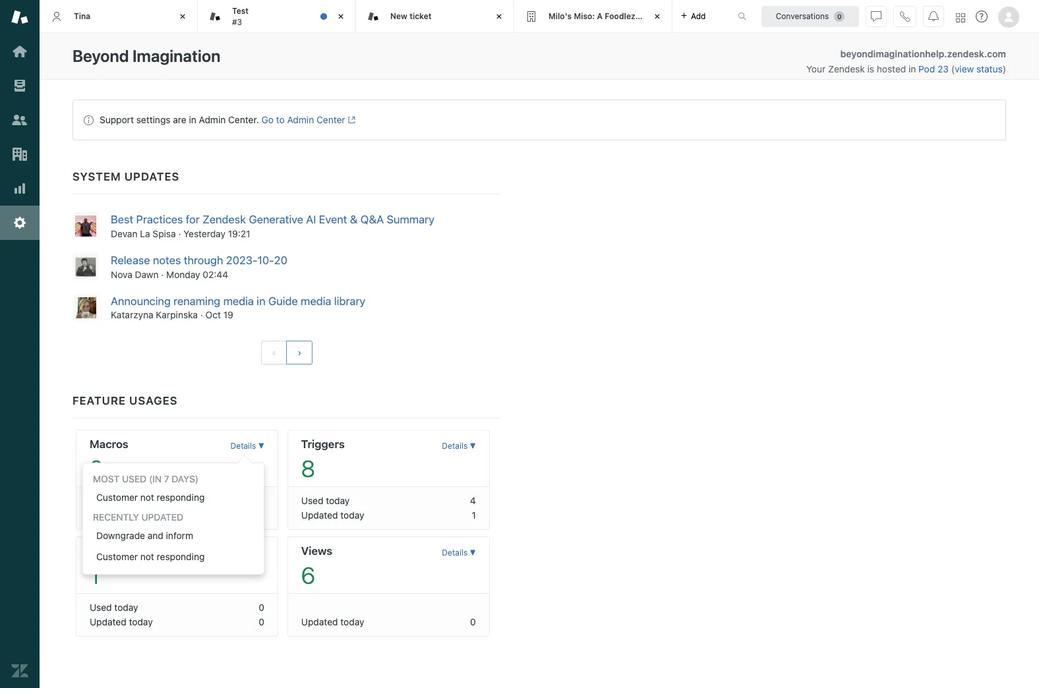 Task type: vqa. For each thing, say whether or not it's contained in the screenshot.
"View in Explore" button
no



Task type: locate. For each thing, give the bounding box(es) containing it.
1 customer not responding link from the top
[[83, 488, 264, 509]]

updated today down 6
[[301, 617, 364, 628]]

organizations image
[[11, 146, 28, 163]]

customer
[[96, 492, 138, 504], [96, 552, 138, 563]]

katarzyna
[[111, 310, 153, 321]]

beyond imagination
[[73, 46, 221, 65]]

not down the most used (in 7 days)
[[140, 492, 154, 504]]

2 close image from the left
[[651, 10, 664, 23]]

1 vertical spatial customer not responding
[[96, 552, 205, 563]]

responding
[[157, 492, 205, 504], [157, 552, 205, 563]]

oct
[[206, 310, 221, 321]]

0 horizontal spatial in
[[189, 114, 196, 125]]

conversations button
[[762, 6, 860, 27]]

foodlez
[[605, 11, 636, 21]]

0 vertical spatial 1
[[260, 496, 265, 507]]

admin right to
[[287, 114, 314, 125]]

inform
[[166, 531, 193, 542]]

updated down 6
[[301, 617, 338, 628]]

1 vertical spatial responding
[[157, 552, 205, 563]]

used today down 8 at the left bottom
[[301, 496, 350, 507]]

updated today down the automations 1
[[90, 617, 153, 628]]

today
[[114, 496, 138, 507], [326, 496, 350, 507], [129, 510, 153, 521], [341, 510, 364, 521], [114, 603, 138, 614], [129, 617, 153, 628], [341, 617, 364, 628]]

close image inside new ticket tab
[[493, 10, 506, 23]]

0 for 1
[[259, 617, 265, 628]]

customer not responding link down 7
[[83, 488, 264, 509]]

notifications image
[[929, 11, 939, 21]]

zendesk products image
[[957, 13, 966, 22]]

used for macros
[[90, 496, 112, 507]]

8
[[301, 455, 315, 483]]

status containing support settings are in admin center.
[[73, 100, 1007, 141]]

used down 8 at the left bottom
[[301, 496, 324, 507]]

1 down automations
[[90, 562, 100, 589]]

1 vertical spatial customer
[[96, 552, 138, 563]]

1 vertical spatial customer not responding link
[[83, 547, 264, 568]]

close image left new
[[334, 10, 348, 23]]

0 horizontal spatial media
[[223, 295, 254, 308]]

0 vertical spatial responding
[[157, 492, 205, 504]]

devan
[[111, 228, 138, 239]]

close image inside tina "tab"
[[176, 10, 189, 23]]

updated today up 'views' at the bottom of the page
[[301, 510, 364, 521]]

used up "recently"
[[90, 496, 112, 507]]

▼ up 4
[[470, 442, 476, 452]]

library
[[334, 295, 366, 308]]

updated for 8
[[301, 510, 338, 521]]

customer up "recently"
[[96, 492, 138, 504]]

recently updated
[[93, 512, 183, 523]]

used down the automations 1
[[90, 603, 112, 614]]

▼ left the triggers
[[258, 442, 265, 452]]

updated for 6
[[301, 617, 338, 628]]

customer not responding down the most used (in 7 days)
[[96, 492, 205, 504]]

your
[[807, 63, 826, 75]]

used for 8
[[301, 496, 324, 507]]

1 up ▼ link
[[260, 496, 265, 507]]

zendesk left is
[[829, 63, 865, 75]]

most used (in 7 days)
[[93, 474, 199, 485]]

updated up downgrade
[[90, 510, 126, 521]]

reporting image
[[11, 180, 28, 197]]

feature
[[73, 395, 126, 408]]

0 vertical spatial customer not responding link
[[83, 488, 264, 509]]

1 vertical spatial zendesk
[[203, 213, 246, 226]]

zendesk up yesterday 19:21
[[203, 213, 246, 226]]

macros 2
[[90, 438, 128, 483]]

beyondimaginationhelp
[[841, 48, 945, 59]]

media right guide on the left of the page
[[301, 295, 331, 308]]

(opens in a new tab) image
[[345, 116, 356, 124]]

2 horizontal spatial 1
[[472, 510, 476, 521]]

(in
[[149, 474, 162, 485]]

customer not responding link down inform
[[83, 547, 264, 568]]

1 customer from the top
[[96, 492, 138, 504]]

media
[[223, 295, 254, 308], [301, 295, 331, 308]]

summary
[[387, 213, 435, 226]]

0 horizontal spatial admin
[[199, 114, 226, 125]]

2 media from the left
[[301, 295, 331, 308]]

announcing
[[111, 295, 171, 308]]

▼ down 4
[[470, 548, 476, 558]]

milo's miso: a foodlez subsidiary
[[549, 11, 679, 21]]

not down downgrade and inform on the left of the page
[[140, 552, 154, 563]]

1 horizontal spatial in
[[257, 295, 266, 308]]

0 vertical spatial customer
[[96, 492, 138, 504]]

generative
[[249, 213, 303, 226]]

2 horizontal spatial in
[[909, 63, 917, 75]]

zendesk inside beyondimaginationhelp .zendesk.com your zendesk is hosted in pod 23 ( view status )
[[829, 63, 865, 75]]

close image inside milo's miso: a foodlez subsidiary tab
[[651, 10, 664, 23]]

used today up "recently"
[[90, 496, 138, 507]]

close image
[[334, 10, 348, 23], [651, 10, 664, 23]]

system updates
[[73, 170, 180, 183]]

1 vertical spatial not
[[140, 552, 154, 563]]

›
[[298, 348, 302, 358]]

0 horizontal spatial zendesk
[[203, 213, 246, 226]]

q&a
[[361, 213, 384, 226]]

1 horizontal spatial close image
[[651, 10, 664, 23]]

updated
[[90, 510, 126, 521], [301, 510, 338, 521], [90, 617, 126, 628], [301, 617, 338, 628]]

tab
[[198, 0, 356, 33]]

most
[[93, 474, 120, 485]]

02:44
[[203, 269, 228, 280]]

in right "are"
[[189, 114, 196, 125]]

through
[[184, 254, 223, 267]]

zendesk for is
[[829, 63, 865, 75]]

2 close image from the left
[[493, 10, 506, 23]]

responding down inform
[[157, 552, 205, 563]]

updated up 'views' at the bottom of the page
[[301, 510, 338, 521]]

2
[[90, 455, 103, 483]]

monday
[[166, 269, 200, 280]]

close image left 'add' dropdown button at the right top
[[651, 10, 664, 23]]

beyondimaginationhelp .zendesk.com your zendesk is hosted in pod 23 ( view status )
[[807, 48, 1007, 75]]

customer down downgrade
[[96, 552, 138, 563]]

2 vertical spatial 1
[[90, 562, 100, 589]]

1 horizontal spatial admin
[[287, 114, 314, 125]]

pod
[[919, 63, 936, 75]]

1 horizontal spatial media
[[301, 295, 331, 308]]

▼ for 8
[[470, 442, 476, 452]]

status
[[73, 100, 1007, 141]]

0 horizontal spatial close image
[[176, 10, 189, 23]]

in left pod on the right of the page
[[909, 63, 917, 75]]

used today down the automations 1
[[90, 603, 138, 614]]

customer not responding down and
[[96, 552, 205, 563]]

updated for macros
[[90, 510, 126, 521]]

1 close image from the left
[[176, 10, 189, 23]]

zendesk
[[829, 63, 865, 75], [203, 213, 246, 226]]

close image left milo's
[[493, 10, 506, 23]]

used today for 8
[[301, 496, 350, 507]]

nova dawn
[[111, 269, 159, 280]]

0 for 6
[[470, 617, 476, 628]]

0 vertical spatial not
[[140, 492, 154, 504]]

close image
[[176, 10, 189, 23], [493, 10, 506, 23]]

close image for tina
[[176, 10, 189, 23]]

automations 1
[[90, 545, 156, 589]]

1 vertical spatial in
[[189, 114, 196, 125]]

updated down the automations 1
[[90, 617, 126, 628]]

best practices for zendesk generative ai event & q&a summary
[[111, 213, 435, 226]]

‹ button
[[261, 341, 287, 365]]

0 for macros
[[259, 510, 265, 521]]

in left guide on the left of the page
[[257, 295, 266, 308]]

yesterday
[[184, 228, 226, 239]]

updated today
[[90, 510, 153, 521], [301, 510, 364, 521], [90, 617, 153, 628], [301, 617, 364, 628]]

admin left center.
[[199, 114, 226, 125]]

triggers
[[301, 438, 345, 452]]

pod 23 link
[[919, 63, 952, 75]]

go
[[262, 114, 274, 125]]

media up 19
[[223, 295, 254, 308]]

2 vertical spatial in
[[257, 295, 266, 308]]

1 down 4
[[472, 510, 476, 521]]

feature usages
[[73, 395, 178, 408]]

ai
[[306, 213, 316, 226]]

▼ for 6
[[470, 548, 476, 558]]

1 horizontal spatial close image
[[493, 10, 506, 23]]

0 horizontal spatial close image
[[334, 10, 348, 23]]

0 vertical spatial in
[[909, 63, 917, 75]]

1 horizontal spatial zendesk
[[829, 63, 865, 75]]

in inside beyondimaginationhelp .zendesk.com your zendesk is hosted in pod 23 ( view status )
[[909, 63, 917, 75]]

details ▼
[[231, 442, 265, 452], [442, 442, 476, 452], [442, 548, 476, 558]]

yesterday 19:21
[[184, 228, 250, 239]]

1 vertical spatial 1
[[472, 510, 476, 521]]

devan la spisa
[[111, 228, 176, 239]]

responding down days)
[[157, 492, 205, 504]]

button displays agent's chat status as invisible. image
[[872, 11, 882, 21]]

and
[[148, 531, 164, 542]]

1 close image from the left
[[334, 10, 348, 23]]

close image up "imagination"
[[176, 10, 189, 23]]

release
[[111, 254, 150, 267]]

updated today up downgrade
[[90, 510, 153, 521]]

support
[[100, 114, 134, 125]]

details
[[231, 442, 256, 452], [442, 442, 468, 452], [442, 548, 468, 558]]

practices
[[136, 213, 183, 226]]

2023-
[[226, 254, 258, 267]]

0 vertical spatial zendesk
[[829, 63, 865, 75]]

1 horizontal spatial 1
[[260, 496, 265, 507]]

▼ for macros
[[258, 442, 265, 452]]

0 vertical spatial customer not responding
[[96, 492, 205, 504]]

0 horizontal spatial 1
[[90, 562, 100, 589]]



Task type: describe. For each thing, give the bounding box(es) containing it.
admin image
[[11, 214, 28, 232]]

add button
[[673, 0, 714, 32]]

support settings are in admin center.
[[100, 114, 259, 125]]

#3
[[232, 17, 242, 27]]

macros
[[90, 438, 128, 452]]

downgrade and inform
[[96, 531, 193, 542]]

zendesk support image
[[11, 9, 28, 26]]

views image
[[11, 77, 28, 94]]

tabs tab list
[[40, 0, 724, 33]]

2 not from the top
[[140, 552, 154, 563]]

details for 8
[[442, 442, 468, 452]]

center
[[317, 114, 345, 125]]

new ticket
[[391, 11, 432, 21]]

renaming
[[174, 295, 221, 308]]

notes
[[153, 254, 181, 267]]

)
[[1003, 63, 1007, 75]]

tina tab
[[40, 0, 198, 33]]

1 for updated today
[[472, 510, 476, 521]]

details for 6
[[442, 548, 468, 558]]

updated for 1
[[90, 617, 126, 628]]

days)
[[172, 474, 199, 485]]

zendesk image
[[11, 663, 28, 680]]

in for announcing renaming media in guide media library
[[257, 295, 266, 308]]

used
[[122, 474, 147, 485]]

spisa
[[153, 228, 176, 239]]

19:21
[[228, 228, 250, 239]]

ticket
[[410, 11, 432, 21]]

for
[[186, 213, 200, 226]]

go to admin center
[[262, 114, 345, 125]]

2 responding from the top
[[157, 552, 205, 563]]

nova
[[111, 269, 132, 280]]

close image for new ticket
[[493, 10, 506, 23]]

main element
[[0, 0, 40, 689]]

1 media from the left
[[223, 295, 254, 308]]

tab containing test
[[198, 0, 356, 33]]

1 responding from the top
[[157, 492, 205, 504]]

in for support settings are in admin center.
[[189, 114, 196, 125]]

miso:
[[574, 11, 595, 21]]

view
[[955, 63, 975, 75]]

conversations
[[776, 11, 829, 21]]

&
[[350, 213, 358, 226]]

updated today for 1
[[90, 617, 153, 628]]

new
[[391, 11, 408, 21]]

beyond
[[73, 46, 129, 65]]

1 for used today
[[260, 496, 265, 507]]

automations
[[90, 545, 156, 558]]

are
[[173, 114, 187, 125]]

is
[[868, 63, 875, 75]]

10-
[[258, 254, 274, 267]]

milo's
[[549, 11, 572, 21]]

new ticket tab
[[356, 0, 515, 33]]

go to admin center link
[[262, 114, 356, 125]]

▼ left 'views' at the bottom of the page
[[258, 548, 265, 558]]

milo's miso: a foodlez subsidiary tab
[[515, 0, 679, 33]]

19
[[223, 310, 233, 321]]

› button
[[287, 341, 313, 365]]

settings
[[136, 114, 171, 125]]

la
[[140, 228, 150, 239]]

2 customer not responding link from the top
[[83, 547, 264, 568]]

oct 19
[[206, 310, 233, 321]]

system
[[73, 170, 121, 183]]

add
[[691, 11, 706, 21]]

updated today for 6
[[301, 617, 364, 628]]

hosted
[[877, 63, 907, 75]]

updated
[[142, 512, 183, 523]]

2 admin from the left
[[287, 114, 314, 125]]

announcing renaming media in guide media library
[[111, 295, 366, 308]]

get help image
[[976, 11, 988, 22]]

view status link
[[955, 63, 1003, 75]]

karpinska
[[156, 310, 198, 321]]

views 6
[[301, 545, 333, 589]]

updates
[[125, 170, 180, 183]]

1 customer not responding from the top
[[96, 492, 205, 504]]

1 admin from the left
[[199, 114, 226, 125]]

test #3
[[232, 6, 249, 27]]

▼ link
[[231, 541, 265, 566]]

to
[[276, 114, 285, 125]]

customers image
[[11, 111, 28, 129]]

imagination
[[133, 46, 221, 65]]

katarzyna karpinska
[[111, 310, 198, 321]]

details ▼ for 6
[[442, 548, 476, 558]]

4
[[470, 496, 476, 507]]

‹
[[272, 348, 276, 358]]

test
[[232, 6, 249, 16]]

zendesk for generative
[[203, 213, 246, 226]]

updated today for macros
[[90, 510, 153, 521]]

23
[[938, 63, 949, 75]]

best
[[111, 213, 133, 226]]

.zendesk.com
[[945, 48, 1007, 59]]

get started image
[[11, 43, 28, 60]]

subsidiary
[[638, 11, 679, 21]]

guide
[[268, 295, 298, 308]]

used today for macros
[[90, 496, 138, 507]]

6
[[301, 562, 316, 589]]

1 not from the top
[[140, 492, 154, 504]]

1 inside the automations 1
[[90, 562, 100, 589]]

downgrade
[[96, 531, 145, 542]]

event
[[319, 213, 347, 226]]

a
[[597, 11, 603, 21]]

2 customer from the top
[[96, 552, 138, 563]]

used for 1
[[90, 603, 112, 614]]

7
[[164, 474, 169, 485]]

used today for 1
[[90, 603, 138, 614]]

2 customer not responding from the top
[[96, 552, 205, 563]]

release notes through 2023-10-20
[[111, 254, 288, 267]]

status
[[977, 63, 1003, 75]]

(
[[952, 63, 955, 75]]

dawn
[[135, 269, 159, 280]]

details ▼ for 8
[[442, 442, 476, 452]]

triggers 8
[[301, 438, 345, 483]]

recently
[[93, 512, 139, 523]]

updated today for 8
[[301, 510, 364, 521]]

center.
[[228, 114, 259, 125]]

downgrade and inform link
[[83, 526, 264, 547]]



